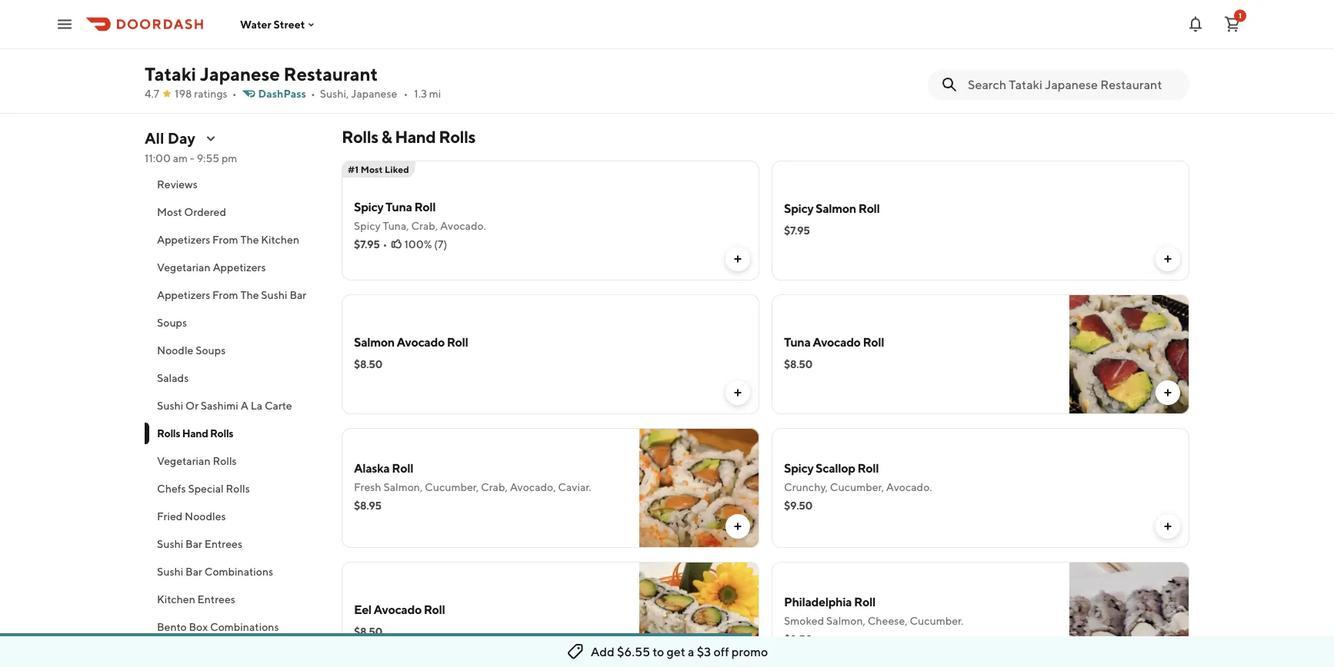 Task type: vqa. For each thing, say whether or not it's contained in the screenshot.
Philadelphia's Salmon,
yes



Task type: locate. For each thing, give the bounding box(es) containing it.
2 vertical spatial appetizers
[[157, 289, 210, 302]]

tuna
[[386, 200, 412, 214], [784, 335, 811, 350]]

cucumber, for scallop
[[830, 481, 884, 494]]

•
[[232, 87, 237, 100], [311, 87, 315, 100], [403, 87, 408, 100], [383, 238, 387, 251]]

appetizers down appetizers from the kitchen button
[[213, 261, 266, 274]]

combinations for sushi bar combinations
[[204, 566, 273, 579]]

reviews button
[[145, 171, 323, 198]]

chefs special rolls
[[157, 483, 250, 495]]

0 horizontal spatial cucumber,
[[425, 481, 479, 494]]

roll inside spicy tuna roll spicy tuna, crab, avocado.
[[414, 200, 436, 214]]

1 vertical spatial vegetarian
[[157, 455, 210, 468]]

$7.95 •
[[354, 238, 387, 251]]

the for sushi
[[240, 289, 259, 302]]

kitchen up the bento
[[157, 594, 195, 606]]

$3.95
[[354, 37, 381, 49]]

from down most ordered button
[[212, 234, 238, 246]]

1 vertical spatial entrees
[[197, 594, 235, 606]]

japanese for sushi,
[[351, 87, 397, 100]]

rolls up the chefs special rolls button
[[213, 455, 237, 468]]

0 vertical spatial vegetarian
[[157, 261, 210, 274]]

kitchen entrees button
[[145, 586, 323, 614]]

1 horizontal spatial $7.95
[[784, 224, 810, 237]]

2 vegetarian from the top
[[157, 455, 210, 468]]

spicy
[[354, 200, 383, 214], [784, 201, 813, 216], [354, 220, 381, 232], [784, 461, 813, 476]]

roll for spicy scallop roll crunchy, cucumber, avocado. $9.50
[[857, 461, 879, 476]]

1 vertical spatial from
[[212, 289, 238, 302]]

1 the from the top
[[240, 234, 259, 246]]

carte
[[265, 400, 292, 412]]

avocado for eel
[[374, 603, 422, 617]]

$3
[[697, 645, 711, 660]]

spicy salmon roll
[[784, 201, 880, 216]]

salmon aburi image
[[1069, 0, 1189, 93]]

vegetarian appetizers
[[157, 261, 266, 274]]

get
[[667, 645, 685, 660]]

alaska roll fresh salmon, cucumber, crab, avocado, caviar. $8.95
[[354, 461, 591, 512]]

sushi down fried
[[157, 538, 183, 551]]

$7.95 for $7.95 •
[[354, 238, 380, 251]]

bar down fried noodles
[[185, 538, 202, 551]]

salmon,
[[383, 481, 423, 494], [826, 615, 865, 628]]

sashimi
[[201, 400, 238, 412]]

hand
[[395, 127, 436, 147], [182, 427, 208, 440]]

entrees down sushi bar combinations
[[197, 594, 235, 606]]

0 vertical spatial japanese
[[200, 63, 280, 85]]

1 vertical spatial soups
[[196, 344, 226, 357]]

cucumber,
[[425, 481, 479, 494], [830, 481, 884, 494]]

add item to cart image
[[1162, 253, 1174, 265], [732, 387, 744, 399], [732, 655, 744, 667]]

add item to cart image for spicy salmon roll
[[1162, 253, 1174, 265]]

1 from from the top
[[212, 234, 238, 246]]

noodle
[[157, 344, 193, 357]]

1 horizontal spatial cucumber,
[[830, 481, 884, 494]]

avocado,
[[510, 481, 556, 494]]

1 vertical spatial combinations
[[210, 621, 279, 634]]

japanese up ratings on the left
[[200, 63, 280, 85]]

$8.50 for eel
[[354, 626, 382, 639]]

combinations inside 'sushi bar combinations' button
[[204, 566, 273, 579]]

appetizers
[[157, 234, 210, 246], [213, 261, 266, 274], [157, 289, 210, 302]]

roll for tuna avocado roll
[[863, 335, 884, 350]]

add item to cart image
[[1162, 65, 1174, 78], [732, 253, 744, 265], [1162, 387, 1174, 399], [732, 521, 744, 533], [1162, 521, 1174, 533]]

1 vertical spatial bar
[[185, 538, 202, 551]]

most
[[361, 164, 383, 175], [157, 206, 182, 218]]

salads button
[[145, 365, 323, 392]]

0 vertical spatial combinations
[[204, 566, 273, 579]]

eel avocado roll image
[[639, 562, 759, 668]]

add $6.55 to get a $3 off promo
[[591, 645, 768, 660]]

most right #1
[[361, 164, 383, 175]]

or
[[185, 400, 199, 412]]

vegetarian down appetizers from the kitchen
[[157, 261, 210, 274]]

• left "1.3"
[[403, 87, 408, 100]]

sushi or sashimi a la carte
[[157, 400, 292, 412]]

1 horizontal spatial soups
[[196, 344, 226, 357]]

sushi
[[261, 289, 287, 302], [157, 400, 183, 412], [157, 538, 183, 551], [157, 566, 183, 579]]

pm
[[221, 152, 237, 165]]

$7.95 down spicy salmon roll
[[784, 224, 810, 237]]

open menu image
[[55, 15, 74, 33]]

0 horizontal spatial crab,
[[411, 220, 438, 232]]

1 horizontal spatial crab,
[[481, 481, 508, 494]]

salmon
[[816, 201, 856, 216], [354, 335, 395, 350]]

2 the from the top
[[240, 289, 259, 302]]

bar down vegetarian appetizers button
[[290, 289, 306, 302]]

the for kitchen
[[240, 234, 259, 246]]

0 vertical spatial kitchen
[[261, 234, 299, 246]]

salmon, inside alaska roll fresh salmon, cucumber, crab, avocado, caviar. $8.95
[[383, 481, 423, 494]]

$8.50 inside philadelphia roll smoked salmon, cheese, cucumber. $8.50
[[784, 634, 813, 646]]

alaska
[[354, 461, 390, 476]]

0 vertical spatial avocado.
[[440, 220, 486, 232]]

combinations down sushi bar entrees "button"
[[204, 566, 273, 579]]

1 vertical spatial $7.95
[[354, 238, 380, 251]]

sushi up kitchen entrees
[[157, 566, 183, 579]]

salmon, right fresh
[[383, 481, 423, 494]]

box
[[189, 621, 208, 634]]

vegetarian down rolls hand rolls
[[157, 455, 210, 468]]

0 horizontal spatial kitchen
[[157, 594, 195, 606]]

cucumber, inside alaska roll fresh salmon, cucumber, crab, avocado, caviar. $8.95
[[425, 481, 479, 494]]

salmon, for alaska
[[383, 481, 423, 494]]

0 horizontal spatial tuna
[[386, 200, 412, 214]]

salmon avocado roll
[[354, 335, 468, 350]]

0 horizontal spatial japanese
[[200, 63, 280, 85]]

1 vertical spatial the
[[240, 289, 259, 302]]

day
[[167, 129, 195, 147]]

avocado
[[397, 335, 445, 350], [813, 335, 861, 350], [374, 603, 422, 617]]

bar
[[290, 289, 306, 302], [185, 538, 202, 551], [185, 566, 202, 579]]

add
[[591, 645, 615, 660]]

vegetarian appetizers button
[[145, 254, 323, 282]]

combinations down kitchen entrees button
[[210, 621, 279, 634]]

spicy for spicy scallop roll crunchy, cucumber, avocado. $9.50
[[784, 461, 813, 476]]

la
[[251, 400, 262, 412]]

vegetarian inside button
[[157, 261, 210, 274]]

1 horizontal spatial tuna
[[784, 335, 811, 350]]

sushi bar combinations
[[157, 566, 273, 579]]

entrees up sushi bar combinations
[[204, 538, 242, 551]]

rolls inside button
[[213, 455, 237, 468]]

appetizers from the sushi bar button
[[145, 282, 323, 309]]

hand up vegetarian rolls
[[182, 427, 208, 440]]

kitchen entrees
[[157, 594, 235, 606]]

1 vertical spatial salmon,
[[826, 615, 865, 628]]

roll inside philadelphia roll smoked salmon, cheese, cucumber. $8.50
[[854, 595, 875, 610]]

0 horizontal spatial $7.95
[[354, 238, 380, 251]]

2 from from the top
[[212, 289, 238, 302]]

1 vertical spatial avocado.
[[886, 481, 932, 494]]

$8.50 down smoked
[[784, 634, 813, 646]]

roll inside spicy scallop roll crunchy, cucumber, avocado. $9.50
[[857, 461, 879, 476]]

all
[[145, 129, 164, 147]]

from down vegetarian appetizers button
[[212, 289, 238, 302]]

combinations inside bento box combinations button
[[210, 621, 279, 634]]

0 vertical spatial the
[[240, 234, 259, 246]]

$8.50 down salmon avocado roll
[[354, 358, 382, 371]]

appetizers down 'vegetarian appetizers'
[[157, 289, 210, 302]]

the down vegetarian appetizers button
[[240, 289, 259, 302]]

avocado. inside spicy scallop roll crunchy, cucumber, avocado. $9.50
[[886, 481, 932, 494]]

salmon, inside philadelphia roll smoked salmon, cheese, cucumber. $8.50
[[826, 615, 865, 628]]

0 horizontal spatial avocado.
[[440, 220, 486, 232]]

sushi inside "button"
[[157, 538, 183, 551]]

rolls down 'vegetarian rolls' button
[[226, 483, 250, 495]]

1 cucumber, from the left
[[425, 481, 479, 494]]

bar up kitchen entrees
[[185, 566, 202, 579]]

1 vertical spatial add item to cart image
[[732, 387, 744, 399]]

0 vertical spatial $7.95
[[784, 224, 810, 237]]

restaurant
[[284, 63, 378, 85]]

0 vertical spatial entrees
[[204, 538, 242, 551]]

spicy inside spicy scallop roll crunchy, cucumber, avocado. $9.50
[[784, 461, 813, 476]]

sushi left or
[[157, 400, 183, 412]]

hand right "&"
[[395, 127, 436, 147]]

alaska roll image
[[639, 429, 759, 549]]

0 horizontal spatial salmon,
[[383, 481, 423, 494]]

spicy for spicy salmon roll
[[784, 201, 813, 216]]

from for kitchen
[[212, 234, 238, 246]]

japanese right sushi,
[[351, 87, 397, 100]]

0 vertical spatial tuna
[[386, 200, 412, 214]]

rolls hand rolls
[[157, 427, 233, 440]]

0 vertical spatial crab,
[[411, 220, 438, 232]]

0 horizontal spatial most
[[157, 206, 182, 218]]

avocado.
[[440, 220, 486, 232], [886, 481, 932, 494]]

from
[[212, 234, 238, 246], [212, 289, 238, 302]]

1 horizontal spatial salmon,
[[826, 615, 865, 628]]

soups
[[157, 317, 187, 329], [196, 344, 226, 357]]

0 vertical spatial add item to cart image
[[1162, 253, 1174, 265]]

appetizers from the kitchen
[[157, 234, 299, 246]]

most down reviews
[[157, 206, 182, 218]]

avocado for salmon
[[397, 335, 445, 350]]

2 vertical spatial bar
[[185, 566, 202, 579]]

0 vertical spatial soups
[[157, 317, 187, 329]]

dashpass •
[[258, 87, 315, 100]]

sushi, japanese • 1.3 mi
[[320, 87, 441, 100]]

0 vertical spatial hand
[[395, 127, 436, 147]]

vegetarian rolls button
[[145, 448, 323, 475]]

2 cucumber, from the left
[[830, 481, 884, 494]]

0 vertical spatial salmon,
[[383, 481, 423, 494]]

1 vertical spatial japanese
[[351, 87, 397, 100]]

#1 most liked
[[348, 164, 409, 175]]

am
[[173, 152, 188, 165]]

bar inside 'sushi bar combinations' button
[[185, 566, 202, 579]]

$8.50 for salmon
[[354, 358, 382, 371]]

0 horizontal spatial hand
[[182, 427, 208, 440]]

combinations
[[204, 566, 273, 579], [210, 621, 279, 634]]

to
[[653, 645, 664, 660]]

0 horizontal spatial soups
[[157, 317, 187, 329]]

0 vertical spatial appetizers
[[157, 234, 210, 246]]

bar inside sushi bar entrees "button"
[[185, 538, 202, 551]]

0 vertical spatial bar
[[290, 289, 306, 302]]

$7.95 left 100%
[[354, 238, 380, 251]]

$7.95
[[784, 224, 810, 237], [354, 238, 380, 251]]

roll inside alaska roll fresh salmon, cucumber, crab, avocado, caviar. $8.95
[[392, 461, 413, 476]]

the down most ordered button
[[240, 234, 259, 246]]

1 vertical spatial appetizers
[[213, 261, 266, 274]]

avocado. inside spicy tuna roll spicy tuna, crab, avocado.
[[440, 220, 486, 232]]

soups button
[[145, 309, 323, 337]]

street
[[273, 18, 305, 31]]

entrees inside "button"
[[204, 538, 242, 551]]

sushi for sushi bar combinations
[[157, 566, 183, 579]]

appetizers from the kitchen button
[[145, 226, 323, 254]]

entrees
[[204, 538, 242, 551], [197, 594, 235, 606]]

1 vertical spatial crab,
[[481, 481, 508, 494]]

crab, inside alaska roll fresh salmon, cucumber, crab, avocado, caviar. $8.95
[[481, 481, 508, 494]]

1 vertical spatial salmon
[[354, 335, 395, 350]]

$4.50
[[784, 44, 813, 57]]

sushi,
[[320, 87, 349, 100]]

1 vertical spatial kitchen
[[157, 594, 195, 606]]

spicy tuna roll spicy tuna, crab, avocado.
[[354, 200, 486, 232]]

1 horizontal spatial japanese
[[351, 87, 397, 100]]

crab, left avocado,
[[481, 481, 508, 494]]

eel
[[354, 603, 371, 617]]

soups right noodle
[[196, 344, 226, 357]]

cucumber, inside spicy scallop roll crunchy, cucumber, avocado. $9.50
[[830, 481, 884, 494]]

crab, inside spicy tuna roll spicy tuna, crab, avocado.
[[411, 220, 438, 232]]

198 ratings •
[[175, 87, 237, 100]]

vegetarian for vegetarian appetizers
[[157, 261, 210, 274]]

soups inside button
[[196, 344, 226, 357]]

$8.50 down eel
[[354, 626, 382, 639]]

100% (7)
[[404, 238, 447, 251]]

vegetarian for vegetarian rolls
[[157, 455, 210, 468]]

1 horizontal spatial salmon
[[816, 201, 856, 216]]

sushi inside button
[[157, 566, 183, 579]]

appetizers down most ordered
[[157, 234, 210, 246]]

soups up noodle
[[157, 317, 187, 329]]

crab, up 100% (7)
[[411, 220, 438, 232]]

1 vegetarian from the top
[[157, 261, 210, 274]]

noodle soups button
[[145, 337, 323, 365]]

bar for combinations
[[185, 566, 202, 579]]

kitchen down most ordered button
[[261, 234, 299, 246]]

1 horizontal spatial most
[[361, 164, 383, 175]]

rolls up vegetarian rolls
[[157, 427, 180, 440]]

bar inside appetizers from the sushi bar button
[[290, 289, 306, 302]]

salmon, down philadelphia
[[826, 615, 865, 628]]

1 vertical spatial most
[[157, 206, 182, 218]]

1 horizontal spatial avocado.
[[886, 481, 932, 494]]

kitchen inside button
[[261, 234, 299, 246]]

appetizers for appetizers from the sushi bar
[[157, 289, 210, 302]]

0 vertical spatial from
[[212, 234, 238, 246]]

$8.50 down 'tuna avocado roll'
[[784, 358, 813, 371]]

#1
[[348, 164, 359, 175]]

vegetarian inside button
[[157, 455, 210, 468]]

1 horizontal spatial kitchen
[[261, 234, 299, 246]]

chefs special rolls button
[[145, 475, 323, 503]]

rolls down sashimi
[[210, 427, 233, 440]]

2 vertical spatial add item to cart image
[[732, 655, 744, 667]]

special
[[188, 483, 224, 495]]

roll for spicy salmon roll
[[858, 201, 880, 216]]



Task type: describe. For each thing, give the bounding box(es) containing it.
soups inside button
[[157, 317, 187, 329]]

scallop
[[816, 461, 855, 476]]

tataki japanese restaurant
[[145, 63, 378, 85]]

198
[[175, 87, 192, 100]]

tuna,
[[383, 220, 409, 232]]

eel avocado roll
[[354, 603, 445, 617]]

add item to cart image for #1 most liked
[[732, 253, 744, 265]]

sushi or sashimi a la carte button
[[145, 392, 323, 420]]

1 vertical spatial tuna
[[784, 335, 811, 350]]

appetizers from the sushi bar
[[157, 289, 306, 302]]

&
[[381, 127, 392, 147]]

vegetarian rolls
[[157, 455, 237, 468]]

sushi bar entrees
[[157, 538, 242, 551]]

crab, for roll
[[481, 481, 508, 494]]

sushi bar entrees button
[[145, 531, 323, 559]]

1 vertical spatial hand
[[182, 427, 208, 440]]

from for sushi
[[212, 289, 238, 302]]

reviews
[[157, 178, 198, 191]]

tuna inside spicy tuna roll spicy tuna, crab, avocado.
[[386, 200, 412, 214]]

tuna avocado roll
[[784, 335, 884, 350]]

smoked
[[784, 615, 824, 628]]

$8.50 for tuna
[[784, 358, 813, 371]]

water street button
[[240, 18, 317, 31]]

ordered
[[184, 206, 226, 218]]

spicy for spicy tuna roll spicy tuna, crab, avocado.
[[354, 200, 383, 214]]

appetizers inside button
[[213, 261, 266, 274]]

menus image
[[205, 132, 217, 145]]

water street
[[240, 18, 305, 31]]

9:55
[[197, 152, 219, 165]]

11:00 am - 9:55 pm
[[145, 152, 237, 165]]

rolls & hand rolls
[[342, 127, 475, 147]]

$8.95
[[354, 500, 381, 512]]

a
[[688, 645, 694, 660]]

bento
[[157, 621, 187, 634]]

promo
[[732, 645, 768, 660]]

• left sushi,
[[311, 87, 315, 100]]

crab, for tuna
[[411, 220, 438, 232]]

most ordered
[[157, 206, 226, 218]]

water
[[240, 18, 271, 31]]

kitchen inside kitchen entrees button
[[157, 594, 195, 606]]

cheese,
[[868, 615, 908, 628]]

0 vertical spatial most
[[361, 164, 383, 175]]

0 vertical spatial salmon
[[816, 201, 856, 216]]

bento box combinations button
[[145, 614, 323, 642]]

100%
[[404, 238, 432, 251]]

crunchy,
[[784, 481, 828, 494]]

appetizers for appetizers from the kitchen
[[157, 234, 210, 246]]

add item to cart image for alaska roll
[[732, 521, 744, 533]]

bento box combinations
[[157, 621, 279, 634]]

(7)
[[434, 238, 447, 251]]

entrees inside button
[[197, 594, 235, 606]]

liked
[[385, 164, 409, 175]]

japanese for tataki
[[200, 63, 280, 85]]

salads
[[157, 372, 189, 385]]

sushi for sushi bar entrees
[[157, 538, 183, 551]]

noodle soups
[[157, 344, 226, 357]]

1.3
[[414, 87, 427, 100]]

all day
[[145, 129, 195, 147]]

a
[[241, 400, 248, 412]]

add item to cart image for salmon avocado roll
[[732, 387, 744, 399]]

roll for eel avocado roll
[[424, 603, 445, 617]]

fresh
[[354, 481, 381, 494]]

bar for entrees
[[185, 538, 202, 551]]

1 button
[[1217, 9, 1248, 40]]

off
[[714, 645, 729, 660]]

tataki
[[145, 63, 196, 85]]

cucumber, for roll
[[425, 481, 479, 494]]

rolls inside button
[[226, 483, 250, 495]]

most inside most ordered button
[[157, 206, 182, 218]]

sushi bar combinations button
[[145, 559, 323, 586]]

chefs
[[157, 483, 186, 495]]

salmon, for philadelphia
[[826, 615, 865, 628]]

spicy scallop roll crunchy, cucumber, avocado. $9.50
[[784, 461, 932, 512]]

noodles
[[185, 510, 226, 523]]

combinations for bento box combinations
[[210, 621, 279, 634]]

notification bell image
[[1186, 15, 1205, 33]]

striped bass image
[[639, 0, 759, 93]]

cucumber.
[[910, 615, 964, 628]]

roll for spicy tuna roll spicy tuna, crab, avocado.
[[414, 200, 436, 214]]

sushi down vegetarian appetizers button
[[261, 289, 287, 302]]

rolls down mi
[[439, 127, 475, 147]]

dashpass
[[258, 87, 306, 100]]

1
[[1239, 11, 1242, 20]]

ratings
[[194, 87, 227, 100]]

• down tuna,
[[383, 238, 387, 251]]

1 horizontal spatial hand
[[395, 127, 436, 147]]

fried noodles
[[157, 510, 226, 523]]

mi
[[429, 87, 441, 100]]

1 items, open order cart image
[[1223, 15, 1242, 33]]

fried noodles button
[[145, 503, 323, 531]]

avocado for tuna
[[813, 335, 861, 350]]

11:00
[[145, 152, 171, 165]]

philadelphia
[[784, 595, 852, 610]]

add item to cart image for tuna avocado roll
[[1162, 387, 1174, 399]]

sushi for sushi or sashimi a la carte
[[157, 400, 183, 412]]

roll for salmon avocado roll
[[447, 335, 468, 350]]

tuna avocado roll image
[[1069, 295, 1189, 415]]

4.7
[[145, 87, 159, 100]]

$6.55
[[617, 645, 650, 660]]

philadelphia roll smoked salmon, cheese, cucumber. $8.50
[[784, 595, 964, 646]]

• right ratings on the left
[[232, 87, 237, 100]]

most ordered button
[[145, 198, 323, 226]]

caviar.
[[558, 481, 591, 494]]

Item Search search field
[[968, 76, 1177, 93]]

0 horizontal spatial salmon
[[354, 335, 395, 350]]

$7.95 for $7.95
[[784, 224, 810, 237]]

philadelphia roll image
[[1069, 562, 1189, 668]]

rolls left "&"
[[342, 127, 378, 147]]



